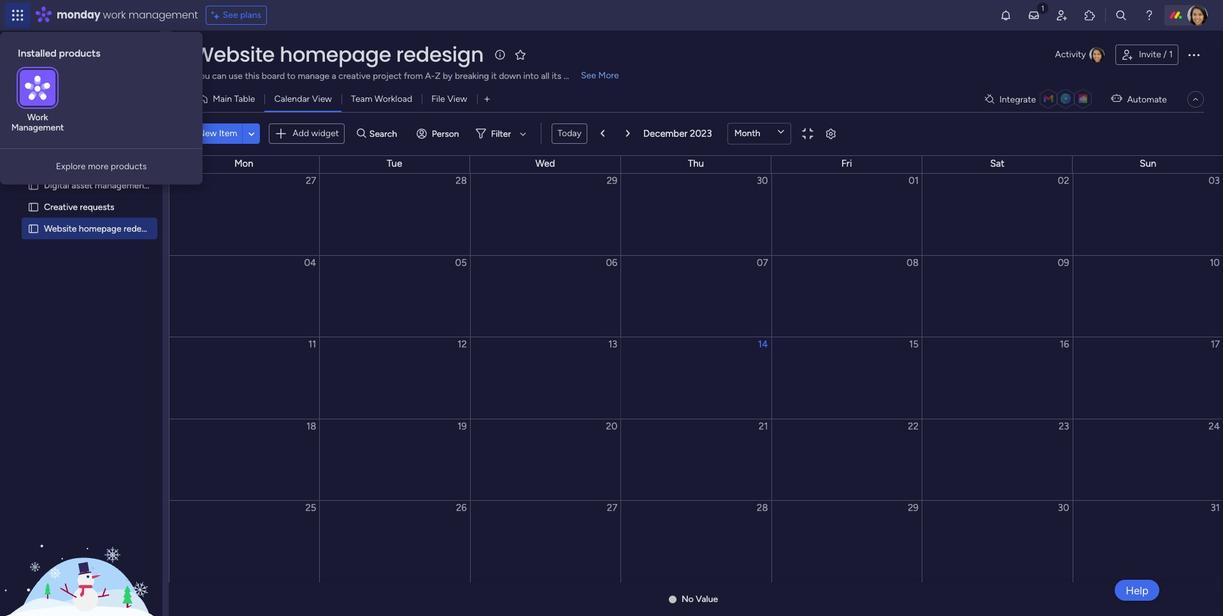 Task type: vqa. For each thing, say whether or not it's contained in the screenshot.
topmost files field
no



Task type: describe. For each thing, give the bounding box(es) containing it.
creative assets
[[23, 158, 84, 169]]

view for file view
[[447, 94, 467, 104]]

table
[[234, 94, 255, 104]]

see for see plans
[[223, 10, 238, 20]]

main
[[213, 94, 232, 104]]

creative requests
[[44, 202, 114, 212]]

sun
[[1140, 158, 1156, 169]]

monday work management
[[57, 8, 198, 22]]

see more button
[[193, 69, 621, 84]]

assets
[[59, 158, 84, 169]]

0 vertical spatial products
[[59, 47, 100, 59]]

collapse board header image
[[1191, 94, 1201, 104]]

n
[[15, 102, 22, 112]]

more
[[598, 70, 619, 81]]

installed products element
[[18, 47, 187, 59]]

team
[[351, 94, 372, 104]]

0 horizontal spatial redesign
[[124, 223, 158, 234]]

explore more products
[[56, 161, 147, 172]]

Website homepage redesign field
[[190, 40, 487, 69]]

calendar view button
[[265, 89, 341, 110]]

lottie animation element
[[0, 488, 162, 617]]

work
[[27, 112, 48, 123]]

new item button
[[193, 124, 242, 144]]

public board image for creative requests
[[27, 201, 39, 213]]

list arrow image
[[626, 130, 630, 138]]

explore more products button
[[51, 157, 152, 177]]

arrow down image
[[515, 126, 531, 141]]

widget
[[311, 128, 339, 139]]

help button
[[1115, 580, 1159, 601]]

Search field
[[366, 125, 404, 143]]

add view image
[[484, 95, 490, 104]]

my
[[28, 65, 40, 75]]

management
[[11, 122, 64, 133]]

apps image
[[1084, 9, 1096, 22]]

digital
[[44, 180, 69, 191]]

james peterson image
[[1187, 5, 1208, 25]]

digital asset management (dam)
[[44, 180, 176, 191]]

file view
[[431, 94, 467, 104]]

notifications image
[[999, 9, 1012, 22]]

home button
[[8, 38, 137, 59]]

0 vertical spatial homepage
[[280, 40, 391, 69]]

help image
[[1143, 9, 1156, 22]]

list box containing creative assets
[[0, 150, 176, 412]]

no
[[682, 594, 694, 605]]

add widget button
[[269, 123, 345, 144]]

Search in workspace field
[[27, 127, 106, 142]]

invite
[[1139, 49, 1161, 60]]

fri
[[841, 158, 852, 169]]

see for see more
[[581, 70, 596, 81]]

main table button
[[193, 89, 265, 110]]

products inside button
[[111, 161, 147, 172]]

work for monday
[[103, 8, 126, 22]]

select product image
[[11, 9, 24, 22]]

home
[[29, 43, 54, 54]]

workspace
[[53, 101, 105, 113]]

person button
[[411, 124, 467, 144]]

view for calendar view
[[312, 94, 332, 104]]

angle down image
[[248, 129, 255, 139]]

main table
[[213, 94, 255, 104]]

invite members image
[[1056, 9, 1068, 22]]

activity
[[1055, 49, 1086, 60]]

creative for creative requests
[[44, 202, 78, 212]]

my work button
[[8, 60, 137, 81]]

monday
[[57, 8, 100, 22]]

invite / 1
[[1139, 49, 1173, 60]]

sat
[[990, 158, 1005, 169]]

automate
[[1127, 94, 1167, 105]]

add
[[293, 128, 309, 139]]

show board description image
[[493, 48, 508, 61]]

person
[[432, 128, 459, 139]]

lottie animation image
[[0, 488, 162, 617]]

my work
[[28, 65, 62, 75]]

management for asset
[[95, 180, 147, 191]]

calendar
[[274, 94, 310, 104]]

(dam)
[[150, 180, 176, 191]]

installed products
[[18, 47, 100, 59]]



Task type: locate. For each thing, give the bounding box(es) containing it.
1 vertical spatial management
[[95, 180, 147, 191]]

view inside button
[[447, 94, 467, 104]]

see
[[223, 10, 238, 20], [581, 70, 596, 81]]

work for my
[[42, 65, 62, 75]]

creative down digital
[[44, 202, 78, 212]]

homepage
[[280, 40, 391, 69], [79, 223, 121, 234]]

redesign down (dam)
[[124, 223, 158, 234]]

0 horizontal spatial work
[[42, 65, 62, 75]]

see inside the 'see plans' button
[[223, 10, 238, 20]]

redesign up the file
[[396, 40, 484, 69]]

1 horizontal spatial products
[[111, 161, 147, 172]]

see left plans
[[223, 10, 238, 20]]

month
[[734, 128, 760, 139]]

tue
[[387, 158, 402, 169]]

website down 'creative requests'
[[44, 223, 77, 234]]

1 vertical spatial redesign
[[124, 223, 158, 234]]

today
[[558, 128, 581, 139]]

view right calendar
[[312, 94, 332, 104]]

add to favorites image
[[514, 48, 527, 61]]

1 horizontal spatial new
[[198, 128, 217, 139]]

integrate
[[999, 94, 1036, 105]]

homepage up the team
[[280, 40, 391, 69]]

explore
[[56, 161, 86, 172]]

0 vertical spatial creative
[[23, 158, 57, 169]]

public board image for website homepage redesign
[[27, 223, 39, 235]]

view inside "button"
[[312, 94, 332, 104]]

0 vertical spatial public board image
[[27, 201, 39, 213]]

1 horizontal spatial homepage
[[280, 40, 391, 69]]

new workspace
[[29, 101, 105, 113]]

website down the 'see plans' button
[[194, 40, 275, 69]]

more
[[88, 161, 109, 172]]

1 horizontal spatial redesign
[[396, 40, 484, 69]]

1 vertical spatial new
[[198, 128, 217, 139]]

0 vertical spatial website
[[194, 40, 275, 69]]

0 vertical spatial management
[[129, 8, 198, 22]]

website homepage redesign up the team
[[194, 40, 484, 69]]

0 horizontal spatial see
[[223, 10, 238, 20]]

plans
[[240, 10, 261, 20]]

website homepage redesign
[[194, 40, 484, 69], [44, 223, 158, 234]]

1 vertical spatial products
[[111, 161, 147, 172]]

december
[[643, 128, 688, 139]]

management
[[129, 8, 198, 22], [95, 180, 147, 191]]

1 horizontal spatial see
[[581, 70, 596, 81]]

thu
[[688, 158, 704, 169]]

see plans
[[223, 10, 261, 20]]

item
[[219, 128, 237, 139]]

team workload button
[[341, 89, 422, 110]]

activity button
[[1050, 45, 1110, 65]]

new for new item
[[198, 128, 217, 139]]

options image
[[1186, 47, 1201, 62]]

file
[[431, 94, 445, 104]]

2 public board image from the top
[[27, 223, 39, 235]]

0 horizontal spatial new
[[29, 101, 51, 113]]

1 vertical spatial creative
[[44, 202, 78, 212]]

management for work
[[129, 8, 198, 22]]

work management
[[11, 112, 64, 133]]

v2 search image
[[357, 127, 366, 141]]

1
[[1169, 49, 1173, 60]]

installed
[[18, 47, 56, 59]]

website homepage redesign down the requests
[[44, 223, 158, 234]]

work inside button
[[42, 65, 62, 75]]

new up management
[[29, 101, 51, 113]]

1 vertical spatial see
[[581, 70, 596, 81]]

1 public board image from the top
[[27, 201, 39, 213]]

0 horizontal spatial products
[[59, 47, 100, 59]]

requests
[[80, 202, 114, 212]]

dapulse integrations image
[[985, 95, 994, 104]]

1 view from the left
[[312, 94, 332, 104]]

filter
[[491, 128, 511, 139]]

filter button
[[471, 124, 531, 144]]

new left item
[[198, 128, 217, 139]]

today button
[[552, 124, 587, 144]]

homepage down the requests
[[79, 223, 121, 234]]

creative up public board icon
[[23, 158, 57, 169]]

team workload
[[351, 94, 412, 104]]

see more
[[581, 70, 619, 81]]

see plans button
[[206, 6, 267, 25]]

list arrow image
[[601, 130, 604, 138]]

1 vertical spatial homepage
[[79, 223, 121, 234]]

creative
[[23, 158, 57, 169], [44, 202, 78, 212]]

new
[[29, 101, 51, 113], [198, 128, 217, 139]]

calendar view
[[274, 94, 332, 104]]

no value
[[682, 594, 718, 605]]

products up 'digital asset management (dam)'
[[111, 161, 147, 172]]

file view button
[[422, 89, 477, 110]]

0 vertical spatial new
[[29, 101, 51, 113]]

1 horizontal spatial website homepage redesign
[[194, 40, 484, 69]]

0 horizontal spatial view
[[312, 94, 332, 104]]

wed
[[535, 158, 555, 169]]

1 horizontal spatial view
[[447, 94, 467, 104]]

2 view from the left
[[447, 94, 467, 104]]

0 horizontal spatial homepage
[[79, 223, 121, 234]]

workspace selection element
[[12, 100, 107, 115]]

new for new workspace
[[29, 101, 51, 113]]

1 vertical spatial public board image
[[27, 223, 39, 235]]

2023
[[690, 128, 712, 139]]

mon
[[234, 158, 253, 169]]

view right the file
[[447, 94, 467, 104]]

0 vertical spatial redesign
[[396, 40, 484, 69]]

1 image
[[1037, 1, 1049, 15]]

work
[[103, 8, 126, 22], [42, 65, 62, 75]]

work right monday
[[103, 8, 126, 22]]

products
[[59, 47, 100, 59], [111, 161, 147, 172]]

0 vertical spatial work
[[103, 8, 126, 22]]

work management image
[[20, 70, 55, 106]]

value
[[696, 594, 718, 605]]

invite / 1 button
[[1115, 45, 1179, 65]]

redesign
[[396, 40, 484, 69], [124, 223, 158, 234]]

december 2023
[[643, 128, 712, 139]]

public board image
[[27, 201, 39, 213], [27, 223, 39, 235]]

see more link
[[580, 69, 620, 82]]

new inside button
[[198, 128, 217, 139]]

workspace image
[[12, 100, 25, 114]]

public board image
[[27, 179, 39, 191]]

1 horizontal spatial work
[[103, 8, 126, 22]]

asset
[[72, 180, 93, 191]]

/
[[1163, 49, 1167, 60]]

help
[[1126, 584, 1149, 597]]

view
[[312, 94, 332, 104], [447, 94, 467, 104]]

creative for creative assets
[[23, 158, 57, 169]]

list box
[[0, 150, 176, 412]]

add widget
[[293, 128, 339, 139]]

work right "my" in the top left of the page
[[42, 65, 62, 75]]

0 vertical spatial website homepage redesign
[[194, 40, 484, 69]]

workload
[[375, 94, 412, 104]]

products up my work button
[[59, 47, 100, 59]]

see left more
[[581, 70, 596, 81]]

see inside see more link
[[581, 70, 596, 81]]

1 vertical spatial website homepage redesign
[[44, 223, 158, 234]]

new inside workspace selection element
[[29, 101, 51, 113]]

1 vertical spatial work
[[42, 65, 62, 75]]

1 horizontal spatial website
[[194, 40, 275, 69]]

0 vertical spatial see
[[223, 10, 238, 20]]

1 vertical spatial website
[[44, 223, 77, 234]]

inbox image
[[1028, 9, 1040, 22]]

website
[[194, 40, 275, 69], [44, 223, 77, 234]]

0 horizontal spatial website
[[44, 223, 77, 234]]

new item
[[198, 128, 237, 139]]

search everything image
[[1115, 9, 1128, 22]]

0 horizontal spatial website homepage redesign
[[44, 223, 158, 234]]

autopilot image
[[1111, 91, 1122, 107]]



